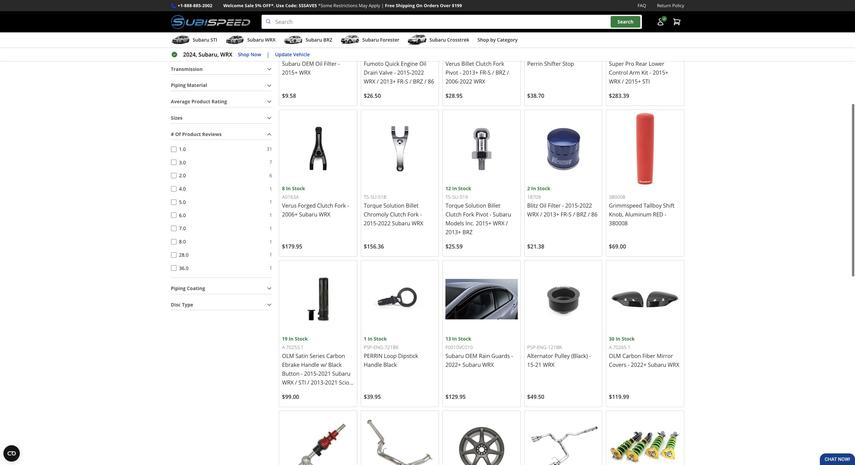 Task type: describe. For each thing, give the bounding box(es) containing it.
shifter
[[544, 60, 561, 68]]

alternator pulley (black) - 15-21 wrx image
[[527, 263, 599, 336]]

stock down subaru forester
[[376, 43, 390, 50]]

1 for 36.0
[[269, 265, 272, 271]]

fr- inside 2 in stock 18709 blitz oil filter - 2015-2022 wrx / 2013+ fr-s / brz / 86
[[561, 211, 569, 218]]

2015+ inside "12 in stock ts-su-519 torque solution billet clutch fork pivot - subaru models inc. 2015+ wrx / 2013+ brz"
[[476, 220, 491, 227]]

1 380008 from the top
[[609, 194, 625, 200]]

sti inside 19 in stock a.70253.1 olm satin series carbon ebrake handle w/ black button - 2015-2021 subaru wrx / sti / 2013-2021 scion fr-s / subaru brz / toyota 86 / 2014-2018 forester / 2013-2017 crosstrek
[[298, 379, 306, 387]]

pivot inside verus billet clutch fork pivot - 2013+ fr-s / brz / 2006-2022 wrx
[[446, 69, 458, 77]]

0 vertical spatial |
[[381, 2, 384, 9]]

verus billet clutch fork pivot - 2013+ fr-s / brz / 2006-2022 wrx
[[446, 60, 509, 85]]

2015- inside 19 in stock a.70253.1 olm satin series carbon ebrake handle w/ black button - 2015-2021 subaru wrx / sti / 2013-2021 scion fr-s / subaru brz / toyota 86 / 2014-2018 forester / 2013-2017 crosstrek
[[304, 370, 318, 378]]

19 in stock a.70253.1 olm satin series carbon ebrake handle w/ black button - 2015-2021 subaru wrx / sti / 2013-2021 scion fr-s / subaru brz / toyota 86 / 2014-2018 forester / 2013-2017 crosstrek
[[282, 336, 353, 413]]

rain
[[479, 353, 490, 360]]

shop for shop by category
[[477, 37, 489, 43]]

free
[[385, 2, 395, 9]]

subaru inside 8 in stock a0163a verus forged clutch fork - 2006+ subaru wrx
[[299, 211, 317, 218]]

material
[[187, 82, 207, 88]]

average product rating
[[171, 98, 227, 105]]

type
[[182, 302, 193, 308]]

# of product reviews
[[171, 131, 222, 137]]

awe track edition exhaust for vb subaru wrx - chrome silver image
[[527, 414, 599, 466]]

#
[[171, 131, 174, 137]]

su- inside ts-su-518 torque solution billet chromoly clutch fork - 2015-2022 subaru wrx
[[370, 194, 378, 200]]

subaru forester
[[362, 37, 399, 43]]

2.0
[[179, 173, 186, 179]]

2013+ inside fumoto quick engine oil drain valve - 2015-2022 wrx / 2013+ fr-s / brz / 86
[[380, 78, 396, 85]]

wrx inside verus billet clutch fork pivot - 2013+ fr-s / brz / 2006-2022 wrx
[[474, 78, 485, 85]]

sti inside dropdown button
[[210, 37, 217, 43]]

inc.
[[466, 220, 474, 227]]

4.0 button
[[171, 186, 176, 192]]

subaru inside 30 in stock a.70265.1 olm carbon fiber mirror covers - 2022+ subaru wrx
[[648, 362, 666, 369]]

wrx inside 13 in stock f0010vc010 subaru oem rain guards - 2022+ subaru wrx
[[482, 362, 494, 369]]

grimmspeed
[[609, 202, 642, 210]]

2024, subaru, wrx
[[183, 51, 232, 58]]

black inside 19 in stock a.70253.1 olm satin series carbon ebrake handle w/ black button - 2015-2021 subaru wrx / sti / 2013-2021 scion fr-s / subaru brz / toyota 86 / 2014-2018 forester / 2013-2017 crosstrek
[[328, 362, 342, 369]]

86 inside fumoto quick engine oil drain valve - 2015-2022 wrx / 2013+ fr-s / brz / 86
[[428, 78, 434, 85]]

1 vertical spatial 2021
[[325, 379, 338, 387]]

subaru sti
[[193, 37, 217, 43]]

2015+ inside the subaru oem oil filter - 2015+ wrx
[[282, 69, 298, 77]]

orders
[[424, 2, 439, 9]]

fr- inside 19 in stock a.70253.1 olm satin series carbon ebrake handle w/ black button - 2015-2021 subaru wrx / sti / 2013-2021 scion fr-s / subaru brz / toyota 86 / 2014-2018 forester / 2013-2017 crosstrek
[[282, 388, 290, 396]]

1 vertical spatial product
[[182, 131, 201, 137]]

a subaru wrx thumbnail image image
[[225, 35, 245, 45]]

carbon inside 30 in stock a.70265.1 olm carbon fiber mirror covers - 2022+ subaru wrx
[[622, 353, 641, 360]]

arm
[[629, 69, 640, 77]]

- inside 13 in stock f0010vc010 subaru oem rain guards - 2022+ subaru wrx
[[511, 353, 513, 360]]

2013+ inside "12 in stock ts-su-519 torque solution billet clutch fork pivot - subaru models inc. 2015+ wrx / 2013+ brz"
[[446, 229, 461, 236]]

pulley
[[555, 353, 570, 360]]

super
[[609, 60, 624, 68]]

35 in stock
[[364, 43, 390, 50]]

subaru inside the subaru oem oil filter - 2015+ wrx
[[282, 60, 300, 68]]

solution inside ts-su-518 torque solution billet chromoly clutch fork - 2015-2022 subaru wrx
[[384, 202, 404, 210]]

faq
[[638, 2, 646, 9]]

wrx inside fumoto quick engine oil drain valve - 2015-2022 wrx / 2013+ fr-s / brz / 86
[[364, 78, 375, 85]]

2015+ down arm
[[625, 78, 641, 85]]

oil inside the subaru oem oil filter - 2015+ wrx
[[315, 60, 322, 68]]

0 horizontal spatial |
[[267, 51, 270, 58]]

reviews
[[202, 131, 222, 137]]

billet inside verus billet clutch fork pivot - 2013+ fr-s / brz / 2006-2022 wrx
[[461, 60, 474, 68]]

ts-su-518 torque solution billet chromoly clutch fork - 2015-2022 subaru wrx
[[364, 194, 423, 227]]

7.0 button
[[171, 226, 176, 231]]

888-
[[184, 2, 193, 9]]

$9.58
[[282, 92, 296, 100]]

carbon inside 19 in stock a.70253.1 olm satin series carbon ebrake handle w/ black button - 2015-2021 subaru wrx / sti / 2013-2021 scion fr-s / subaru brz / toyota 86 / 2014-2018 forester / 2013-2017 crosstrek
[[326, 353, 345, 360]]

psp-eng-121bk alternator pulley (black) - 15-21 wrx
[[527, 345, 591, 369]]

$156.36
[[364, 243, 384, 250]]

sale
[[245, 2, 254, 9]]

shop now link
[[238, 51, 261, 59]]

fork inside 8 in stock a0163a verus forged clutch fork - 2006+ subaru wrx
[[335, 202, 346, 210]]

subaru inside "12 in stock ts-su-519 torque solution billet clutch fork pivot - subaru models inc. 2015+ wrx / 2013+ brz"
[[493, 211, 511, 218]]

1 for 6.0
[[269, 212, 272, 218]]

28.0 button
[[171, 252, 176, 258]]

in down the subaru crosstrek
[[450, 43, 454, 50]]

- inside ts-su-518 torque solution billet chromoly clutch fork - 2015-2022 subaru wrx
[[420, 211, 422, 218]]

stock for verus forged clutch fork - 2006+ subaru wrx
[[292, 185, 305, 192]]

shop by category button
[[477, 34, 518, 47]]

f0010vc010
[[446, 345, 473, 351]]

1 for 4.0
[[269, 186, 272, 192]]

30
[[609, 336, 614, 342]]

3.0 button
[[171, 160, 176, 165]]

in right 11
[[616, 43, 620, 50]]

kit
[[642, 69, 648, 77]]

$129.95
[[446, 394, 466, 401]]

s inside 2 in stock 18709 blitz oil filter - 2015-2022 wrx / 2013+ fr-s / brz / 86
[[569, 211, 572, 218]]

sizes
[[171, 115, 182, 121]]

lower
[[649, 60, 664, 68]]

forester inside 19 in stock a.70253.1 olm satin series carbon ebrake handle w/ black button - 2015-2021 subaru wrx / sti / 2013-2021 scion fr-s / subaru brz / toyota 86 / 2014-2018 forester / 2013-2017 crosstrek
[[321, 397, 343, 405]]

$179.95
[[282, 243, 302, 250]]

w/
[[321, 362, 327, 369]]

2013+ inside 2 in stock 18709 blitz oil filter - 2015-2022 wrx / 2013+ fr-s / brz / 86
[[544, 211, 559, 218]]

$26.50
[[364, 92, 381, 100]]

transmission
[[171, 66, 203, 72]]

1 in stock psp-eng-721bk perrin loop dipstick handle black
[[364, 336, 418, 369]]

forged
[[298, 202, 316, 210]]

6.0 button
[[171, 213, 176, 218]]

1 inside 1 in stock psp-eng-721bk perrin loop dipstick handle black
[[364, 336, 367, 342]]

subaru inside ts-su-518 torque solution billet chromoly clutch fork - 2015-2022 subaru wrx
[[392, 220, 410, 227]]

drain
[[364, 69, 378, 77]]

button image
[[656, 18, 664, 26]]

subaru wrx button
[[225, 34, 276, 47]]

wrx inside the "psp-eng-121bk alternator pulley (black) - 15-21 wrx"
[[543, 362, 555, 369]]

21
[[535, 362, 542, 369]]

2022 inside ts-su-518 torque solution billet chromoly clutch fork - 2015-2022 subaru wrx
[[378, 220, 391, 227]]

satin
[[295, 353, 308, 360]]

filter inside 2 in stock 18709 blitz oil filter - 2015-2022 wrx / 2013+ fr-s / brz / 86
[[548, 202, 561, 210]]

0 vertical spatial 2013-
[[311, 379, 325, 387]]

fork inside ts-su-518 torque solution billet chromoly clutch fork - 2015-2022 subaru wrx
[[407, 211, 419, 218]]

2022+ inside 30 in stock a.70265.1 olm carbon fiber mirror covers - 2022+ subaru wrx
[[631, 362, 647, 369]]

disc type
[[171, 302, 193, 308]]

fork inside "12 in stock ts-su-519 torque solution billet clutch fork pivot - subaru models inc. 2015+ wrx / 2013+ brz"
[[463, 211, 474, 218]]

piping coating button
[[171, 284, 272, 294]]

2006+
[[282, 211, 298, 218]]

subaru inside dropdown button
[[193, 37, 209, 43]]

perrin shifter stop
[[527, 60, 574, 68]]

$21.38
[[527, 243, 544, 250]]

alternator
[[527, 353, 553, 360]]

rear
[[636, 60, 647, 68]]

off*.
[[263, 2, 275, 9]]

11 in stock
[[609, 43, 635, 50]]

disc
[[171, 302, 181, 308]]

torque inside "12 in stock ts-su-519 torque solution billet clutch fork pivot - subaru models inc. 2015+ wrx / 2013+ brz"
[[446, 202, 464, 210]]

/ inside "super pro rear lower control arm kit - 2015+ wrx / 2015+ sti"
[[622, 78, 624, 85]]

subaru,
[[199, 51, 219, 58]]

wrx inside 30 in stock a.70265.1 olm carbon fiber mirror covers - 2022+ subaru wrx
[[668, 362, 679, 369]]

handle for series
[[301, 362, 319, 369]]

subaru brz
[[306, 37, 332, 43]]

disc type button
[[171, 300, 272, 310]]

wrx inside the subaru oem oil filter - 2015+ wrx
[[299, 69, 311, 77]]

brz inside 2 in stock 18709 blitz oil filter - 2015-2022 wrx / 2013+ fr-s / brz / 86
[[576, 211, 587, 218]]

oil inside fumoto quick engine oil drain valve - 2015-2022 wrx / 2013+ fr-s / brz / 86
[[419, 60, 426, 68]]

fr- inside fumoto quick engine oil drain valve - 2015-2022 wrx / 2013+ fr-s / brz / 86
[[397, 78, 405, 85]]

tallboy
[[644, 202, 662, 210]]

2022+ inside 13 in stock f0010vc010 subaru oem rain guards - 2022+ subaru wrx
[[446, 362, 461, 369]]

in for verus forged clutch fork - 2006+ subaru wrx
[[286, 185, 291, 192]]

in for blitz oil filter - 2015-2022 wrx / 2013+ fr-s / brz / 86
[[531, 185, 536, 192]]

clutch inside ts-su-518 torque solution billet chromoly clutch fork - 2015-2022 subaru wrx
[[390, 211, 406, 218]]

2022 inside verus billet clutch fork pivot - 2013+ fr-s / brz / 2006-2022 wrx
[[460, 78, 472, 85]]

2
[[527, 185, 530, 192]]

billet inside ts-su-518 torque solution billet chromoly clutch fork - 2015-2022 subaru wrx
[[406, 202, 419, 210]]

subaru brz button
[[284, 34, 332, 47]]

sizes button
[[171, 113, 272, 123]]

$38.70
[[527, 92, 544, 100]]

update vehicle button
[[275, 51, 310, 59]]

super pro rear lower control arm kit - 2015+ wrx / 2015+ sti image
[[609, 0, 681, 43]]

- inside 8 in stock a0163a verus forged clutch fork - 2006+ subaru wrx
[[347, 202, 349, 210]]

oil inside 2 in stock 18709 blitz oil filter - 2015-2022 wrx / 2013+ fr-s / brz / 86
[[539, 202, 546, 210]]

5.0 button
[[171, 200, 176, 205]]

button
[[282, 370, 299, 378]]

olm for olm carbon fiber mirror covers - 2022+ subaru wrx
[[609, 353, 621, 360]]

covers
[[609, 362, 626, 369]]

stock right 11
[[622, 43, 635, 50]]

$199
[[452, 2, 462, 9]]

perrin
[[364, 353, 382, 360]]

1 for 7.0
[[269, 225, 272, 232]]

2014-
[[293, 397, 307, 405]]

36.0
[[179, 265, 188, 272]]

2015- inside fumoto quick engine oil drain valve - 2015-2022 wrx / 2013+ fr-s / brz / 86
[[397, 69, 411, 77]]

psp- inside the "psp-eng-121bk alternator pulley (black) - 15-21 wrx"
[[527, 345, 537, 351]]

clutch inside "12 in stock ts-su-519 torque solution billet clutch fork pivot - subaru models inc. 2015+ wrx / 2013+ brz"
[[446, 211, 462, 218]]

olm carbon fiber mirror covers - 2022+ subaru wrx image
[[609, 263, 681, 336]]

su- inside "12 in stock ts-su-519 torque solution billet clutch fork pivot - subaru models inc. 2015+ wrx / 2013+ brz"
[[452, 194, 460, 200]]

wrx inside "12 in stock ts-su-519 torque solution billet clutch fork pivot - subaru models inc. 2015+ wrx / 2013+ brz"
[[493, 220, 504, 227]]

6.0
[[179, 212, 186, 219]]

2.0 button
[[171, 173, 176, 179]]

guards
[[491, 353, 510, 360]]

0 vertical spatial 2021
[[318, 370, 331, 378]]

mirror
[[657, 353, 673, 360]]

a subaru sti thumbnail image image
[[171, 35, 190, 45]]

aluminum
[[625, 211, 652, 218]]

86 inside 2 in stock 18709 blitz oil filter - 2015-2022 wrx / 2013+ fr-s / brz / 86
[[591, 211, 598, 218]]

stock for blitz oil filter - 2015-2022 wrx / 2013+ fr-s / brz / 86
[[537, 185, 550, 192]]

wrx inside 19 in stock a.70253.1 olm satin series carbon ebrake handle w/ black button - 2015-2021 subaru wrx / sti / 2013-2021 scion fr-s / subaru brz / toyota 86 / 2014-2018 forester / 2013-2017 crosstrek
[[282, 379, 294, 387]]

stock for perrin loop dipstick handle black
[[374, 336, 387, 342]]

2015+ down lower
[[653, 69, 668, 77]]

crosstrek inside dropdown button
[[447, 37, 469, 43]]

8 in stock
[[446, 43, 469, 50]]

engine
[[401, 60, 418, 68]]

transmission button
[[171, 64, 272, 75]]

open widget image
[[3, 446, 20, 462]]

subaru oem rain guards - 2022+ subaru wrx image
[[446, 263, 518, 336]]

in right the '35'
[[371, 43, 375, 50]]

885-
[[193, 2, 202, 9]]

2006-
[[446, 78, 460, 85]]

ts- inside "12 in stock ts-su-519 torque solution billet clutch fork pivot - subaru models inc. 2015+ wrx / 2013+ brz"
[[446, 194, 452, 200]]

stock for torque solution billet clutch fork pivot - subaru models inc. 2015+ wrx / 2013+ brz
[[458, 185, 471, 192]]

brz inside dropdown button
[[323, 37, 332, 43]]

eng- inside the "psp-eng-121bk alternator pulley (black) - 15-21 wrx"
[[537, 345, 548, 351]]

8 for 8 in stock
[[446, 43, 448, 50]]

return policy link
[[657, 2, 684, 9]]

average
[[171, 98, 190, 105]]



Task type: vqa. For each thing, say whether or not it's contained in the screenshot.


Task type: locate. For each thing, give the bounding box(es) containing it.
remark non-resonated midpipe kit - 2022-2023 subaru wrx image
[[364, 414, 436, 466]]

1 horizontal spatial crosstrek
[[447, 37, 469, 43]]

0 vertical spatial verus
[[446, 60, 460, 68]]

0 horizontal spatial su-
[[370, 194, 378, 200]]

2 eng- from the left
[[537, 345, 548, 351]]

billet inside "12 in stock ts-su-519 torque solution billet clutch fork pivot - subaru models inc. 2015+ wrx / 2013+ brz"
[[488, 202, 500, 210]]

/
[[492, 69, 494, 77], [507, 69, 509, 77], [377, 78, 379, 85], [410, 78, 412, 85], [424, 78, 426, 85], [622, 78, 624, 85], [540, 211, 542, 218], [573, 211, 575, 218], [588, 211, 590, 218], [506, 220, 508, 227], [295, 379, 297, 387], [307, 379, 309, 387], [294, 388, 296, 396], [329, 388, 331, 396], [290, 397, 292, 405], [344, 397, 346, 405]]

2015-
[[397, 69, 411, 77], [565, 202, 580, 210], [364, 220, 378, 227], [304, 370, 318, 378]]

380008 up grimmspeed
[[609, 194, 625, 200]]

13 in stock f0010vc010 subaru oem rain guards - 2022+ subaru wrx
[[446, 336, 513, 369]]

clutch right forged
[[317, 202, 333, 210]]

perrin shifter stop image
[[527, 0, 599, 43]]

in for torque solution billet clutch fork pivot - subaru models inc. 2015+ wrx / 2013+ brz
[[452, 185, 457, 192]]

- inside verus billet clutch fork pivot - 2013+ fr-s / brz / 2006-2022 wrx
[[460, 69, 461, 77]]

| left free
[[381, 2, 384, 9]]

olm inside 30 in stock a.70265.1 olm carbon fiber mirror covers - 2022+ subaru wrx
[[609, 353, 621, 360]]

2 vertical spatial 86
[[282, 397, 288, 405]]

oem down vehicle
[[302, 60, 314, 68]]

$39.95
[[364, 394, 381, 401]]

olm inside 19 in stock a.70253.1 olm satin series carbon ebrake handle w/ black button - 2015-2021 subaru wrx / sti / 2013-2021 scion fr-s / subaru brz / toyota 86 / 2014-2018 forester / 2013-2017 crosstrek
[[282, 353, 294, 360]]

shop left now
[[238, 51, 249, 58]]

1 vertical spatial piping
[[171, 285, 186, 292]]

clutch inside 8 in stock a0163a verus forged clutch fork - 2006+ subaru wrx
[[317, 202, 333, 210]]

piping inside piping coating dropdown button
[[171, 285, 186, 292]]

in inside 1 in stock psp-eng-721bk perrin loop dipstick handle black
[[368, 336, 373, 342]]

s inside fumoto quick engine oil drain valve - 2015-2022 wrx / 2013+ fr-s / brz / 86
[[405, 78, 408, 85]]

verus up 2006-
[[446, 60, 460, 68]]

piping coating
[[171, 285, 205, 292]]

86 inside 19 in stock a.70253.1 olm satin series carbon ebrake handle w/ black button - 2015-2021 subaru wrx / sti / 2013-2021 scion fr-s / subaru brz / toyota 86 / 2014-2018 forester / 2013-2017 crosstrek
[[282, 397, 288, 405]]

subaru forester button
[[340, 34, 399, 47]]

fork inside verus billet clutch fork pivot - 2013+ fr-s / brz / 2006-2022 wrx
[[493, 60, 504, 68]]

verus down a0163a at the left top of page
[[282, 202, 297, 210]]

2 handle from the left
[[364, 362, 382, 369]]

handle down series
[[301, 362, 319, 369]]

1 vertical spatial verus
[[282, 202, 297, 210]]

18709
[[527, 194, 541, 200]]

in inside 13 in stock f0010vc010 subaru oem rain guards - 2022+ subaru wrx
[[452, 336, 457, 342]]

shift
[[663, 202, 675, 210]]

by
[[490, 37, 496, 43]]

shop by category
[[477, 37, 518, 43]]

- inside fumoto quick engine oil drain valve - 2015-2022 wrx / 2013+ fr-s / brz / 86
[[394, 69, 396, 77]]

86 left 2014-
[[282, 397, 288, 405]]

clutch right the "chromoly"
[[390, 211, 406, 218]]

8 down the subaru crosstrek
[[446, 43, 448, 50]]

in for subaru oem rain guards - 2022+ subaru wrx
[[452, 336, 457, 342]]

6
[[269, 172, 272, 179]]

oem left rain
[[465, 353, 477, 360]]

black right w/
[[328, 362, 342, 369]]

0 horizontal spatial pivot
[[446, 69, 458, 77]]

stock up a0163a at the left top of page
[[292, 185, 305, 192]]

stock up 18709
[[537, 185, 550, 192]]

product down material
[[192, 98, 210, 105]]

subaru oem oil filter - 2015+ wrx image
[[282, 0, 354, 43]]

handle for perrin
[[364, 362, 382, 369]]

red
[[653, 211, 663, 218]]

1 vertical spatial sti
[[642, 78, 650, 85]]

2 olm from the left
[[609, 353, 621, 360]]

sti down button
[[298, 379, 306, 387]]

stock for olm satin series carbon ebrake handle w/ black button - 2015-2021 subaru wrx / sti / 2013-2021 scion fr-s / subaru brz / toyota 86 / 2014-2018 forester / 2013-2017 crosstrek
[[295, 336, 308, 342]]

1 horizontal spatial |
[[381, 2, 384, 9]]

su- up the models on the top right of page
[[452, 194, 460, 200]]

oil right blitz
[[539, 202, 546, 210]]

2015+
[[282, 69, 298, 77], [653, 69, 668, 77], [625, 78, 641, 85], [476, 220, 491, 227]]

search input field
[[261, 15, 642, 29]]

2015+ right inc.
[[476, 220, 491, 227]]

in up a0163a at the left top of page
[[286, 185, 291, 192]]

2 psp- from the left
[[527, 345, 537, 351]]

1 horizontal spatial 2013-
[[311, 379, 325, 387]]

86 left knob,
[[591, 211, 598, 218]]

2002
[[202, 2, 212, 9]]

1 horizontal spatial oil
[[419, 60, 426, 68]]

1 eng- from the left
[[374, 345, 385, 351]]

1 horizontal spatial forester
[[380, 37, 399, 43]]

sssave5
[[299, 2, 317, 9]]

carbon up w/
[[326, 353, 345, 360]]

forester up 35 in stock
[[380, 37, 399, 43]]

15-
[[527, 362, 535, 369]]

380008
[[609, 194, 625, 200], [609, 220, 628, 227]]

0 horizontal spatial black
[[328, 362, 342, 369]]

ts- down 12 on the top of the page
[[446, 194, 452, 200]]

0 horizontal spatial 2022+
[[446, 362, 461, 369]]

wrx inside ts-su-518 torque solution billet chromoly clutch fork - 2015-2022 subaru wrx
[[412, 220, 423, 227]]

crosstrek up 8 in stock in the top right of the page
[[447, 37, 469, 43]]

8.0 button
[[171, 239, 176, 245]]

welcome
[[223, 2, 244, 9]]

wrx inside 2 in stock 18709 blitz oil filter - 2015-2022 wrx / 2013+ fr-s / brz / 86
[[527, 211, 539, 218]]

0 horizontal spatial forester
[[321, 397, 343, 405]]

billetworkz short shifter - 2015-22 wrx/18+ crosstek red image
[[282, 414, 354, 466]]

clutch down by
[[476, 60, 492, 68]]

code:
[[285, 2, 298, 9]]

sti up subaru,
[[210, 37, 217, 43]]

2015- inside ts-su-518 torque solution billet chromoly clutch fork - 2015-2022 subaru wrx
[[364, 220, 378, 227]]

stock up f0010vc010
[[458, 336, 471, 342]]

2017
[[296, 406, 309, 413]]

2022+ down f0010vc010
[[446, 362, 461, 369]]

1 horizontal spatial 8
[[446, 43, 448, 50]]

1 horizontal spatial filter
[[548, 202, 561, 210]]

2 ts- from the left
[[446, 194, 452, 200]]

0 horizontal spatial oem
[[302, 60, 314, 68]]

psp-
[[364, 345, 374, 351], [527, 345, 537, 351]]

1 vertical spatial forester
[[321, 397, 343, 405]]

blitz oil filter - 2015-2022 wrx / 2013+ fr-s / brz / 86 image
[[527, 113, 599, 185]]

380008 down knob,
[[609, 220, 628, 227]]

subaru wrx
[[247, 37, 276, 43]]

2022 inside fumoto quick engine oil drain valve - 2015-2022 wrx / 2013+ fr-s / brz / 86
[[411, 69, 424, 77]]

0 vertical spatial product
[[192, 98, 210, 105]]

piping up average
[[171, 82, 186, 88]]

- inside the "grimmspeed tallboy shift knob, aluminum red - 380008"
[[665, 211, 666, 218]]

1 vertical spatial 8
[[282, 185, 285, 192]]

clutch inside verus billet clutch fork pivot - 2013+ fr-s / brz / 2006-2022 wrx
[[476, 60, 492, 68]]

subispeed logo image
[[171, 15, 250, 29]]

perrin loop dipstick handle black image
[[364, 263, 436, 336]]

oem inside the subaru oem oil filter - 2015+ wrx
[[302, 60, 314, 68]]

torque solution billet chromoly clutch fork - 2015-2022 subaru wrx image
[[364, 113, 436, 185]]

8 up a0163a at the left top of page
[[282, 185, 285, 192]]

piping up 'disc'
[[171, 285, 186, 292]]

oem inside 13 in stock f0010vc010 subaru oem rain guards - 2022+ subaru wrx
[[465, 353, 477, 360]]

2021 up the toyota
[[325, 379, 338, 387]]

- inside the "psp-eng-121bk alternator pulley (black) - 15-21 wrx"
[[589, 353, 591, 360]]

in inside 30 in stock a.70265.1 olm carbon fiber mirror covers - 2022+ subaru wrx
[[616, 336, 620, 342]]

carbon down a.70265.1
[[622, 353, 641, 360]]

2013- up 2018
[[311, 379, 325, 387]]

2024,
[[183, 51, 197, 58]]

eng- up alternator
[[537, 345, 548, 351]]

olm satin series carbon ebrake handle w/ black button - 2015-2021 subaru wrx / sti / 2013-2021 scion fr-s / subaru brz / toyota 86 / 2014-2018 forester / 2013-2017 crosstrek image
[[282, 263, 354, 336]]

subaru crosstrek
[[429, 37, 469, 43]]

2022 inside 2 in stock 18709 blitz oil filter - 2015-2022 wrx / 2013+ fr-s / brz / 86
[[580, 202, 592, 210]]

2015- inside 2 in stock 18709 blitz oil filter - 2015-2022 wrx / 2013+ fr-s / brz / 86
[[565, 202, 580, 210]]

0 vertical spatial 380008
[[609, 194, 625, 200]]

2 solution from the left
[[465, 202, 486, 210]]

0 vertical spatial pivot
[[446, 69, 458, 77]]

1 vertical spatial filter
[[548, 202, 561, 210]]

0 horizontal spatial verus
[[282, 202, 297, 210]]

stock up a.70253.1
[[295, 336, 308, 342]]

11
[[609, 43, 614, 50]]

stock up a.70265.1
[[622, 336, 635, 342]]

in for olm satin series carbon ebrake handle w/ black button - 2015-2021 subaru wrx / sti / 2013-2021 scion fr-s / subaru brz / toyota 86 / 2014-2018 forester / 2013-2017 crosstrek
[[289, 336, 294, 342]]

2 horizontal spatial oil
[[539, 202, 546, 210]]

wrx inside "super pro rear lower control arm kit - 2015+ wrx / 2015+ sti"
[[609, 78, 621, 85]]

13
[[446, 336, 451, 342]]

a subaru forester thumbnail image image
[[340, 35, 360, 45]]

$69.00
[[609, 243, 626, 250]]

stock inside 30 in stock a.70265.1 olm carbon fiber mirror covers - 2022+ subaru wrx
[[622, 336, 635, 342]]

2 black from the left
[[383, 362, 397, 369]]

1 vertical spatial crosstrek
[[310, 406, 335, 413]]

1 vertical spatial 2013-
[[282, 406, 296, 413]]

2 torque from the left
[[446, 202, 464, 210]]

1 horizontal spatial sti
[[298, 379, 306, 387]]

product
[[192, 98, 210, 105], [182, 131, 201, 137]]

1 ts- from the left
[[364, 194, 370, 200]]

in right 2
[[531, 185, 536, 192]]

a0163a
[[282, 194, 299, 200]]

1 horizontal spatial psp-
[[527, 345, 537, 351]]

over
[[440, 2, 451, 9]]

1 vertical spatial oem
[[465, 353, 477, 360]]

$283.39
[[609, 92, 629, 100]]

0 horizontal spatial torque
[[364, 202, 382, 210]]

# of product reviews button
[[171, 129, 272, 140]]

1 horizontal spatial black
[[383, 362, 397, 369]]

1 for 8.0
[[269, 238, 272, 245]]

30 in stock a.70265.1 olm carbon fiber mirror covers - 2022+ subaru wrx
[[609, 336, 679, 369]]

8.0
[[179, 239, 186, 245]]

1 vertical spatial 380008
[[609, 220, 628, 227]]

piping for piping coating
[[171, 285, 186, 292]]

1 2022+ from the left
[[446, 362, 461, 369]]

forester
[[380, 37, 399, 43], [321, 397, 343, 405]]

su- up the "chromoly"
[[370, 194, 378, 200]]

1 vertical spatial |
[[267, 51, 270, 58]]

piping material
[[171, 82, 207, 88]]

shop left by
[[477, 37, 489, 43]]

a subaru brz thumbnail image image
[[284, 35, 303, 45]]

8
[[446, 43, 448, 50], [282, 185, 285, 192]]

solution inside "12 in stock ts-su-519 torque solution billet clutch fork pivot - subaru models inc. 2015+ wrx / 2013+ brz"
[[465, 202, 486, 210]]

dipstick
[[398, 353, 418, 360]]

return policy
[[657, 2, 684, 9]]

fr- inside verus billet clutch fork pivot - 2013+ fr-s / brz / 2006-2022 wrx
[[480, 69, 488, 77]]

forester down the toyota
[[321, 397, 343, 405]]

| right now
[[267, 51, 270, 58]]

0 horizontal spatial solution
[[384, 202, 404, 210]]

verus inside 8 in stock a0163a verus forged clutch fork - 2006+ subaru wrx
[[282, 202, 297, 210]]

in right 12 on the top of the page
[[452, 185, 457, 192]]

1 horizontal spatial handle
[[364, 362, 382, 369]]

2 piping from the top
[[171, 285, 186, 292]]

721bk
[[385, 345, 399, 351]]

1 horizontal spatial 86
[[428, 78, 434, 85]]

1 horizontal spatial su-
[[452, 194, 460, 200]]

torque up the "chromoly"
[[364, 202, 382, 210]]

brz inside verus billet clutch fork pivot - 2013+ fr-s / brz / 2006-2022 wrx
[[496, 69, 506, 77]]

1 handle from the left
[[301, 362, 319, 369]]

7.0
[[179, 225, 186, 232]]

super pro rear lower control arm kit - 2015+ wrx / 2015+ sti
[[609, 60, 668, 85]]

handle down perrin
[[364, 362, 382, 369]]

in inside 8 in stock a0163a verus forged clutch fork - 2006+ subaru wrx
[[286, 185, 291, 192]]

ebrake
[[282, 362, 300, 369]]

36.0 button
[[171, 266, 176, 271]]

in right '19'
[[289, 336, 294, 342]]

- inside "12 in stock ts-su-519 torque solution billet clutch fork pivot - subaru models inc. 2015+ wrx / 2013+ brz"
[[490, 211, 491, 218]]

1 horizontal spatial carbon
[[622, 353, 641, 360]]

wrx
[[265, 37, 276, 43], [220, 51, 232, 58], [299, 69, 311, 77], [364, 78, 375, 85], [474, 78, 485, 85], [609, 78, 621, 85], [319, 211, 330, 218], [527, 211, 539, 218], [412, 220, 423, 227], [493, 220, 504, 227], [482, 362, 494, 369], [543, 362, 555, 369], [668, 362, 679, 369], [282, 379, 294, 387]]

solution down the 519 at the right
[[465, 202, 486, 210]]

in for perrin loop dipstick handle black
[[368, 336, 373, 342]]

0 horizontal spatial shop
[[238, 51, 249, 58]]

psp- up alternator
[[527, 345, 537, 351]]

in inside 2 in stock 18709 blitz oil filter - 2015-2022 wrx / 2013+ fr-s / brz / 86
[[531, 185, 536, 192]]

0 horizontal spatial billet
[[406, 202, 419, 210]]

verus billet clutch fork pivot - 2013+ fr-s / brz / 2006-2022 wrx image
[[446, 0, 518, 43]]

2 carbon from the left
[[622, 353, 641, 360]]

shop for shop now
[[238, 51, 249, 58]]

rating
[[212, 98, 227, 105]]

su-
[[370, 194, 378, 200], [452, 194, 460, 200]]

stock for olm carbon fiber mirror covers - 2022+ subaru wrx
[[622, 336, 635, 342]]

filter down subaru brz at the top left of page
[[324, 60, 337, 68]]

sti down kit
[[642, 78, 650, 85]]

1 horizontal spatial pivot
[[476, 211, 488, 218]]

0 vertical spatial crosstrek
[[447, 37, 469, 43]]

1.0
[[179, 146, 186, 153]]

- inside the subaru oem oil filter - 2015+ wrx
[[338, 60, 340, 68]]

2 su- from the left
[[452, 194, 460, 200]]

- inside "super pro rear lower control arm kit - 2015+ wrx / 2015+ sti"
[[650, 69, 651, 77]]

s inside verus billet clutch fork pivot - 2013+ fr-s / brz / 2006-2022 wrx
[[488, 69, 491, 77]]

1 for 28.0
[[269, 252, 272, 258]]

black down loop
[[383, 362, 397, 369]]

0 vertical spatial forester
[[380, 37, 399, 43]]

1 olm from the left
[[282, 353, 294, 360]]

chromoly
[[364, 211, 389, 218]]

wrx inside dropdown button
[[265, 37, 276, 43]]

isc n1 v2 track coilover kit (10k front & 10k rear) - 2022+ subaru wrx image
[[609, 414, 681, 466]]

8 for 8 in stock a0163a verus forged clutch fork - 2006+ subaru wrx
[[282, 185, 285, 192]]

2 vertical spatial sti
[[298, 379, 306, 387]]

restrictions
[[333, 2, 358, 9]]

torque down the 519 at the right
[[446, 202, 464, 210]]

518
[[378, 194, 386, 200]]

stock up 721bk
[[374, 336, 387, 342]]

ts- inside ts-su-518 torque solution billet chromoly clutch fork - 2015-2022 subaru wrx
[[364, 194, 370, 200]]

2021 down w/
[[318, 370, 331, 378]]

product right of
[[182, 131, 201, 137]]

verus inside verus billet clutch fork pivot - 2013+ fr-s / brz / 2006-2022 wrx
[[446, 60, 460, 68]]

olm up covers
[[609, 353, 621, 360]]

pivot inside "12 in stock ts-su-519 torque solution billet clutch fork pivot - subaru models inc. 2015+ wrx / 2013+ brz"
[[476, 211, 488, 218]]

stock inside 8 in stock a0163a verus forged clutch fork - 2006+ subaru wrx
[[292, 185, 305, 192]]

28.0
[[179, 252, 188, 258]]

a subaru crosstrek thumbnail image image
[[408, 35, 427, 45]]

4.0
[[179, 186, 186, 192]]

search button
[[611, 16, 640, 28]]

pro
[[625, 60, 634, 68]]

8 inside 8 in stock a0163a verus forged clutch fork - 2006+ subaru wrx
[[282, 185, 285, 192]]

stock up the 519 at the right
[[458, 185, 471, 192]]

1 vertical spatial shop
[[238, 51, 249, 58]]

torque solution billet clutch fork pivot - subaru models inc. 2015+ wrx / 2013+ brz image
[[446, 113, 518, 185]]

0 horizontal spatial ts-
[[364, 194, 370, 200]]

1 horizontal spatial eng-
[[537, 345, 548, 351]]

0 horizontal spatial oil
[[315, 60, 322, 68]]

quick
[[385, 60, 399, 68]]

stock for subaru oem rain guards - 2022+ subaru wrx
[[458, 336, 471, 342]]

fumoto quick engine oil drain valve - 2015-2022 wrx / 2013+ fr-s / brz / 86 image
[[364, 0, 436, 43]]

- inside 30 in stock a.70265.1 olm carbon fiber mirror covers - 2022+ subaru wrx
[[628, 362, 630, 369]]

$119.99
[[609, 394, 629, 401]]

2 2022+ from the left
[[631, 362, 647, 369]]

3.0
[[179, 159, 186, 166]]

in inside "12 in stock ts-su-519 torque solution billet clutch fork pivot - subaru models inc. 2015+ wrx / 2013+ brz"
[[452, 185, 457, 192]]

2022+
[[446, 362, 461, 369], [631, 362, 647, 369]]

1.0 button
[[171, 147, 176, 152]]

0 horizontal spatial olm
[[282, 353, 294, 360]]

0 horizontal spatial 86
[[282, 397, 288, 405]]

crosstrek down 2018
[[310, 406, 335, 413]]

$49.50
[[527, 394, 544, 401]]

psp- inside 1 in stock psp-eng-721bk perrin loop dipstick handle black
[[364, 345, 374, 351]]

olm for olm satin series carbon ebrake handle w/ black button - 2015-2021 subaru wrx / sti / 2013-2021 scion fr-s / subaru brz / toyota 86 / 2014-2018 forester / 2013-2017 crosstrek
[[282, 353, 294, 360]]

1 black from the left
[[328, 362, 342, 369]]

apply
[[369, 2, 380, 9]]

in right 30
[[616, 336, 620, 342]]

0 vertical spatial piping
[[171, 82, 186, 88]]

1 horizontal spatial 2022+
[[631, 362, 647, 369]]

2022+ down fiber
[[631, 362, 647, 369]]

psp- up perrin
[[364, 345, 374, 351]]

35
[[364, 43, 369, 50]]

fr-
[[480, 69, 488, 77], [397, 78, 405, 85], [561, 211, 569, 218], [282, 388, 290, 396]]

brz inside 19 in stock a.70253.1 olm satin series carbon ebrake handle w/ black button - 2015-2021 subaru wrx / sti / 2013-2021 scion fr-s / subaru brz / toyota 86 / 2014-2018 forester / 2013-2017 crosstrek
[[318, 388, 328, 396]]

solution down 518
[[384, 202, 404, 210]]

in for olm carbon fiber mirror covers - 2022+ subaru wrx
[[616, 336, 620, 342]]

stock inside 13 in stock f0010vc010 subaru oem rain guards - 2022+ subaru wrx
[[458, 336, 471, 342]]

0 horizontal spatial eng-
[[374, 345, 385, 351]]

0 horizontal spatial 8
[[282, 185, 285, 192]]

0 horizontal spatial filter
[[324, 60, 337, 68]]

in right 13
[[452, 336, 457, 342]]

use
[[276, 2, 284, 9]]

1 su- from the left
[[370, 194, 378, 200]]

1 torque from the left
[[364, 202, 382, 210]]

0 vertical spatial 86
[[428, 78, 434, 85]]

1 horizontal spatial billet
[[461, 60, 474, 68]]

vehicle
[[293, 51, 310, 58]]

1 horizontal spatial torque
[[446, 202, 464, 210]]

sti inside "super pro rear lower control arm kit - 2015+ wrx / 2015+ sti"
[[642, 78, 650, 85]]

380008 inside the "grimmspeed tallboy shift knob, aluminum red - 380008"
[[609, 220, 628, 227]]

7
[[269, 159, 272, 166]]

eng- up perrin
[[374, 345, 385, 351]]

1 horizontal spatial oem
[[465, 353, 477, 360]]

1 horizontal spatial ts-
[[446, 194, 452, 200]]

filter right blitz
[[548, 202, 561, 210]]

oil down subaru brz at the top left of page
[[315, 60, 322, 68]]

1 solution from the left
[[384, 202, 404, 210]]

1 horizontal spatial shop
[[477, 37, 489, 43]]

1 piping from the top
[[171, 82, 186, 88]]

0 horizontal spatial handle
[[301, 362, 319, 369]]

0 vertical spatial shop
[[477, 37, 489, 43]]

torque inside ts-su-518 torque solution billet chromoly clutch fork - 2015-2022 subaru wrx
[[364, 202, 382, 210]]

faq link
[[638, 2, 646, 9]]

*some restrictions may apply | free shipping on orders over $199
[[318, 2, 462, 9]]

eng- inside 1 in stock psp-eng-721bk perrin loop dipstick handle black
[[374, 345, 385, 351]]

86
[[428, 78, 434, 85], [591, 211, 598, 218], [282, 397, 288, 405]]

$25.59
[[446, 243, 463, 250]]

forester inside dropdown button
[[380, 37, 399, 43]]

0 vertical spatial oem
[[302, 60, 314, 68]]

0 horizontal spatial sti
[[210, 37, 217, 43]]

ts- left 518
[[364, 194, 370, 200]]

0 horizontal spatial crosstrek
[[310, 406, 335, 413]]

1 psp- from the left
[[364, 345, 374, 351]]

0 vertical spatial 8
[[446, 43, 448, 50]]

2 horizontal spatial 86
[[591, 211, 598, 218]]

0 horizontal spatial 2013-
[[282, 406, 296, 413]]

brz inside "12 in stock ts-su-519 torque solution billet clutch fork pivot - subaru models inc. 2015+ wrx / 2013+ brz"
[[463, 229, 473, 236]]

2 horizontal spatial sti
[[642, 78, 650, 85]]

/ inside "12 in stock ts-su-519 torque solution billet clutch fork pivot - subaru models inc. 2015+ wrx / 2013+ brz"
[[506, 220, 508, 227]]

1 carbon from the left
[[326, 353, 345, 360]]

2 380008 from the top
[[609, 220, 628, 227]]

1 horizontal spatial solution
[[465, 202, 486, 210]]

15208aa170
[[282, 52, 310, 59]]

stock down the subaru crosstrek
[[455, 43, 469, 50]]

olm up ebrake
[[282, 353, 294, 360]]

- inside 19 in stock a.70253.1 olm satin series carbon ebrake handle w/ black button - 2015-2021 subaru wrx / sti / 2013-2021 scion fr-s / subaru brz / toyota 86 / 2014-2018 forester / 2013-2017 crosstrek
[[301, 370, 303, 378]]

verus forged clutch fork - 2006+ subaru wrx image
[[282, 113, 354, 185]]

s inside 19 in stock a.70253.1 olm satin series carbon ebrake handle w/ black button - 2015-2021 subaru wrx / sti / 2013-2021 scion fr-s / subaru brz / toyota 86 / 2014-2018 forester / 2013-2017 crosstrek
[[290, 388, 293, 396]]

0 horizontal spatial carbon
[[326, 353, 345, 360]]

clutch up the models on the top right of page
[[446, 211, 462, 218]]

shop inside dropdown button
[[477, 37, 489, 43]]

work emotion t7r 18x9.5 +38mm matte gunmetal - 2013-2016 scion fr-s / 2013-2024 subaru brz / 2017-2024 toyota image
[[446, 414, 518, 466]]

2013- down $99.00
[[282, 406, 296, 413]]

0 horizontal spatial psp-
[[364, 345, 374, 351]]

2 horizontal spatial billet
[[488, 202, 500, 210]]

in up perrin
[[368, 336, 373, 342]]

models
[[446, 220, 464, 227]]

stock inside "12 in stock ts-su-519 torque solution billet clutch fork pivot - subaru models inc. 2015+ wrx / 2013+ brz"
[[458, 185, 471, 192]]

oil right engine
[[419, 60, 426, 68]]

pivot
[[446, 69, 458, 77], [476, 211, 488, 218]]

grimmspeed tallboy shift knob, aluminum red - 380008 image
[[609, 113, 681, 185]]

86 left 2006-
[[428, 78, 434, 85]]

1 horizontal spatial verus
[[446, 60, 460, 68]]

piping for piping material
[[171, 82, 186, 88]]

2015+ down update vehicle button on the top left of the page
[[282, 69, 298, 77]]

1 vertical spatial 86
[[591, 211, 598, 218]]

1 horizontal spatial olm
[[609, 353, 621, 360]]

0 vertical spatial filter
[[324, 60, 337, 68]]

shop now
[[238, 51, 261, 58]]

5.0
[[179, 199, 186, 205]]

stop
[[562, 60, 574, 68]]

wrx inside 8 in stock a0163a verus forged clutch fork - 2006+ subaru wrx
[[319, 211, 330, 218]]

2013+
[[463, 69, 478, 77], [380, 78, 396, 85], [544, 211, 559, 218], [446, 229, 461, 236]]

brz inside fumoto quick engine oil drain valve - 2015-2022 wrx / 2013+ fr-s / brz / 86
[[413, 78, 423, 85]]

black inside 1 in stock psp-eng-721bk perrin loop dipstick handle black
[[383, 362, 397, 369]]

0 vertical spatial sti
[[210, 37, 217, 43]]

1 for 5.0
[[269, 199, 272, 205]]

shipping
[[396, 2, 415, 9]]

2013+ inside verus billet clutch fork pivot - 2013+ fr-s / brz / 2006-2022 wrx
[[463, 69, 478, 77]]

now
[[251, 51, 261, 58]]

1 vertical spatial pivot
[[476, 211, 488, 218]]



